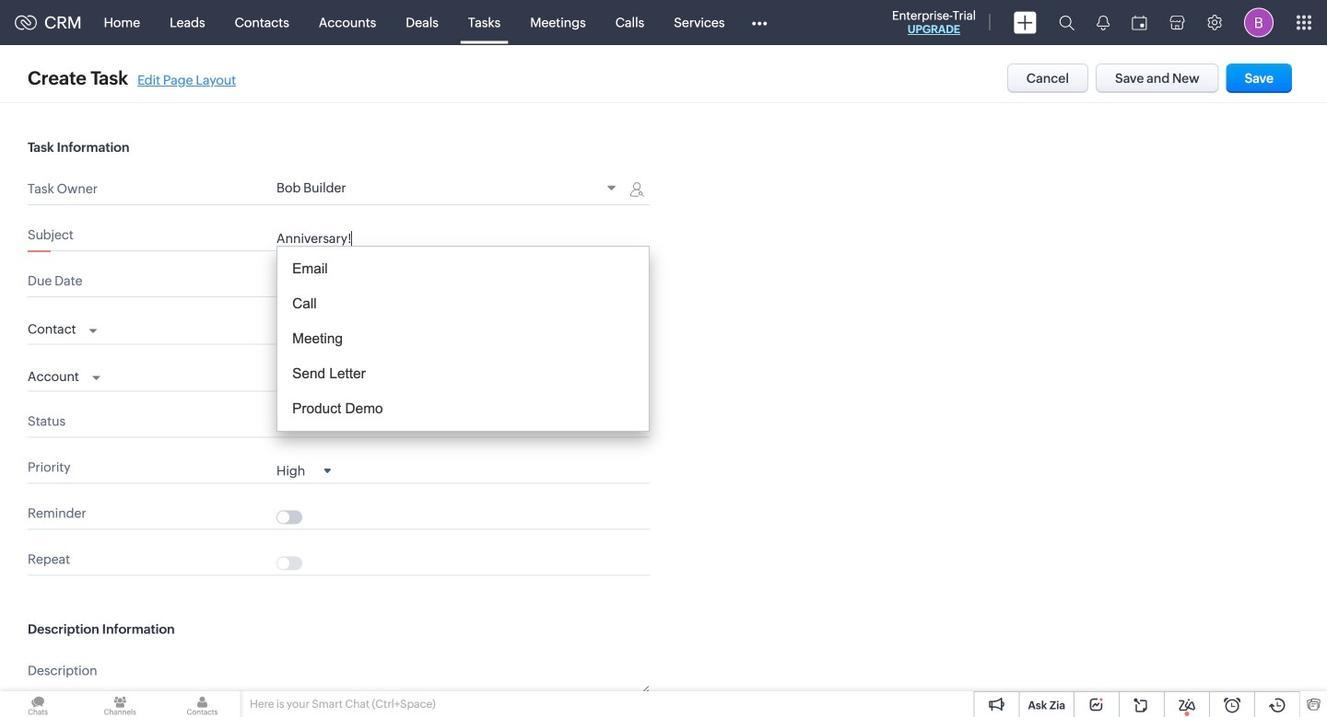 Task type: describe. For each thing, give the bounding box(es) containing it.
profile element
[[1233, 0, 1285, 45]]

chats image
[[0, 692, 76, 718]]

profile image
[[1244, 8, 1274, 37]]

create menu image
[[1014, 12, 1037, 34]]

calendar image
[[1132, 15, 1147, 30]]

channels image
[[82, 692, 158, 718]]

Other Modules field
[[739, 8, 779, 37]]

search image
[[1059, 15, 1075, 30]]

logo image
[[15, 15, 37, 30]]



Task type: vqa. For each thing, say whether or not it's contained in the screenshot.
Calendar icon
yes



Task type: locate. For each thing, give the bounding box(es) containing it.
None field
[[276, 181, 622, 198], [28, 317, 97, 339], [28, 365, 100, 387], [276, 463, 331, 479], [276, 181, 622, 198], [28, 317, 97, 339], [28, 365, 100, 387], [276, 463, 331, 479]]

contacts image
[[164, 692, 240, 718]]

signals element
[[1086, 0, 1121, 45]]

None button
[[1007, 64, 1088, 93], [1096, 64, 1219, 93], [1226, 64, 1292, 93], [1007, 64, 1088, 93], [1096, 64, 1219, 93], [1226, 64, 1292, 93]]

create menu element
[[1003, 0, 1048, 45]]

None text field
[[276, 231, 650, 246], [276, 325, 564, 339], [276, 372, 564, 387], [276, 660, 650, 695], [276, 231, 650, 246], [276, 325, 564, 339], [276, 372, 564, 387], [276, 660, 650, 695]]

search element
[[1048, 0, 1086, 45]]

signals image
[[1097, 15, 1110, 30]]

mm/dd/yy text field
[[276, 277, 594, 292]]



